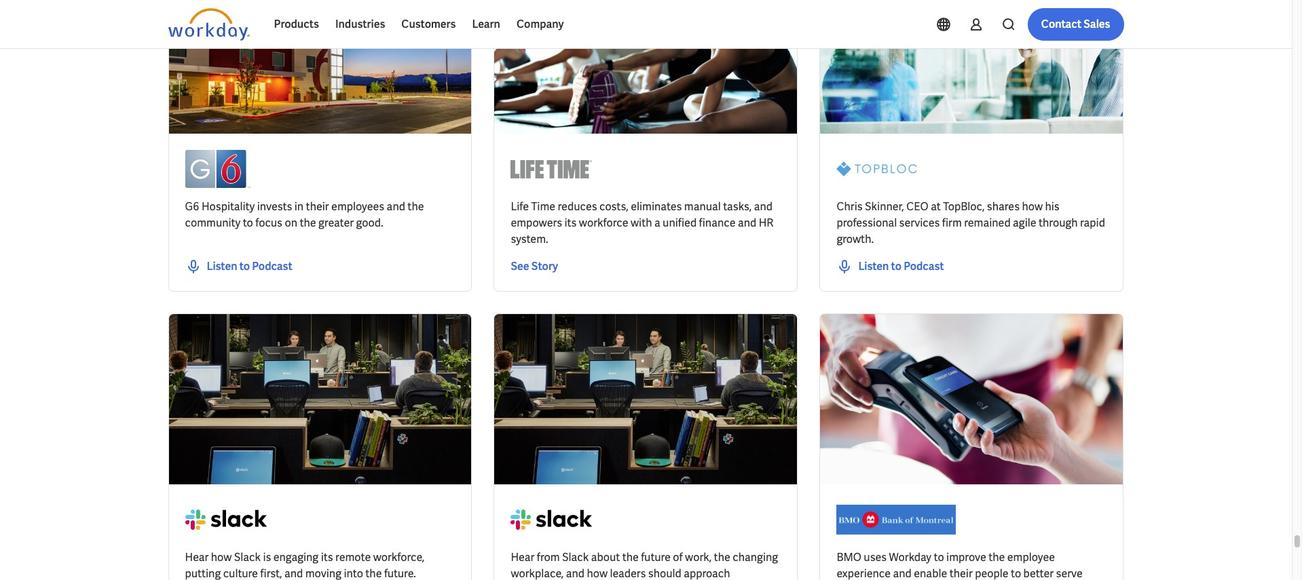 Task type: vqa. For each thing, say whether or not it's contained in the screenshot.
Hear in Hear From Slack About The Future Of Work, The Changing Workplace, And How Leaders Should Approac
yes



Task type: describe. For each thing, give the bounding box(es) containing it.
better
[[1024, 567, 1054, 581]]

life
[[511, 200, 529, 214]]

shares
[[987, 200, 1020, 214]]

focus
[[256, 216, 283, 231]]

finance
[[699, 216, 736, 231]]

engaging
[[274, 551, 319, 565]]

topbloc, llc image
[[837, 150, 919, 188]]

business outcome
[[336, 15, 417, 27]]

customers
[[402, 17, 456, 31]]

the right work,
[[714, 551, 731, 565]]

chris
[[837, 200, 863, 214]]

should
[[648, 567, 682, 581]]

bank of montreal image
[[837, 502, 957, 540]]

life time, inc. image
[[511, 150, 593, 188]]

bmo
[[837, 551, 862, 565]]

into
[[344, 567, 363, 581]]

to down "community"
[[240, 260, 250, 274]]

costs,
[[600, 200, 629, 214]]

hear for hear from slack about the future of work, the changing workplace, and how leaders should approac
[[511, 551, 535, 565]]

about
[[591, 551, 620, 565]]

slack for workplace,
[[562, 551, 589, 565]]

moving
[[305, 567, 342, 581]]

listen to podcast link for professional
[[837, 259, 945, 275]]

its inside life time reduces costs, eliminates manual tasks, and empowers its workforce with a unified finance and hr system.
[[565, 216, 577, 231]]

how inside chris skinner, ceo at topbloc, shares how his professional services firm remained agile through rapid growth.
[[1023, 200, 1043, 214]]

more button
[[455, 7, 516, 35]]

is
[[263, 551, 271, 565]]

hear how slack is engaging its remote workforce, putting culture first, and moving into the future.
[[185, 551, 425, 581]]

employee
[[1008, 551, 1056, 565]]

all
[[556, 15, 567, 27]]

leaders
[[610, 567, 646, 581]]

employees
[[332, 200, 385, 214]]

and up hr
[[754, 200, 773, 214]]

rapid
[[1081, 216, 1106, 231]]

slack for first,
[[234, 551, 261, 565]]

putting
[[185, 567, 221, 581]]

bmo uses workday to improve the employee experience and enable their people to better serv
[[837, 551, 1083, 581]]

learn button
[[464, 8, 509, 41]]

and inside hear from slack about the future of work, the changing workplace, and how leaders should approac
[[566, 567, 585, 581]]

story
[[532, 260, 558, 274]]

clear all button
[[527, 7, 571, 35]]

services
[[900, 216, 940, 231]]

work,
[[685, 551, 712, 565]]

and inside "bmo uses workday to improve the employee experience and enable their people to better serv"
[[894, 567, 912, 581]]

professional
[[837, 216, 897, 231]]

see
[[511, 260, 530, 274]]

topic button
[[168, 7, 229, 35]]

products button
[[266, 8, 327, 41]]

g6 hospitality invests in their employees and the community to focus on the greater good.
[[185, 200, 424, 231]]

manual
[[685, 200, 721, 214]]

greater
[[319, 216, 354, 231]]

slack technologies, inc image for from
[[511, 502, 593, 540]]

see story
[[511, 260, 558, 274]]

industry
[[251, 15, 287, 27]]

clear all
[[531, 15, 567, 27]]

workday
[[890, 551, 932, 565]]

agile
[[1013, 216, 1037, 231]]

system.
[[511, 233, 549, 247]]

future.
[[384, 567, 416, 581]]

to down employee
[[1011, 567, 1022, 581]]

go to the homepage image
[[168, 8, 250, 41]]

chris skinner, ceo at topbloc, shares how his professional services firm remained agile through rapid growth.
[[837, 200, 1106, 247]]

invests
[[257, 200, 292, 214]]

products
[[274, 17, 319, 31]]

how inside hear how slack is engaging its remote workforce, putting culture first, and moving into the future.
[[211, 551, 232, 565]]

topic
[[179, 15, 202, 27]]

and inside hear how slack is engaging its remote workforce, putting culture first, and moving into the future.
[[285, 567, 303, 581]]

sales
[[1084, 17, 1111, 31]]

slack technologies, inc image for how
[[185, 502, 267, 540]]

hr
[[759, 216, 774, 231]]

contact
[[1042, 17, 1082, 31]]

workforce
[[579, 216, 629, 231]]

skinner,
[[865, 200, 905, 214]]

culture
[[223, 567, 258, 581]]

workplace,
[[511, 567, 564, 581]]

see story link
[[511, 259, 558, 275]]

remained
[[965, 216, 1011, 231]]

hear from slack about the future of work, the changing workplace, and how leaders should approac
[[511, 551, 778, 581]]

learn
[[472, 17, 501, 31]]

people
[[975, 567, 1009, 581]]

time
[[531, 200, 556, 214]]

his
[[1046, 200, 1060, 214]]

unified
[[663, 216, 697, 231]]

contact sales link
[[1028, 8, 1124, 41]]

how inside hear from slack about the future of work, the changing workplace, and how leaders should approac
[[587, 567, 608, 581]]



Task type: locate. For each thing, give the bounding box(es) containing it.
more
[[466, 15, 489, 27]]

tasks,
[[724, 200, 752, 214]]

2 slack from the left
[[562, 551, 589, 565]]

their down improve
[[950, 567, 973, 581]]

remote
[[336, 551, 371, 565]]

contact sales
[[1042, 17, 1111, 31]]

2 hear from the left
[[511, 551, 535, 565]]

slack technologies, inc image up culture
[[185, 502, 267, 540]]

Search Customer Stories text field
[[931, 9, 1098, 33]]

listen to podcast link down "community"
[[185, 259, 293, 275]]

ceo
[[907, 200, 929, 214]]

industry button
[[240, 7, 314, 35]]

2 listen to podcast link from the left
[[837, 259, 945, 275]]

listen for professional
[[859, 260, 889, 274]]

slack technologies, inc image
[[185, 502, 267, 540], [511, 502, 593, 540]]

listen to podcast down services on the right of page
[[859, 260, 945, 274]]

experience
[[837, 567, 891, 581]]

slack right from
[[562, 551, 589, 565]]

2 listen from the left
[[859, 260, 889, 274]]

hear inside hear from slack about the future of work, the changing workplace, and how leaders should approac
[[511, 551, 535, 565]]

0 vertical spatial their
[[306, 200, 329, 214]]

their
[[306, 200, 329, 214], [950, 567, 973, 581]]

community
[[185, 216, 241, 231]]

listen to podcast link down the growth.
[[837, 259, 945, 275]]

the inside hear how slack is engaging its remote workforce, putting culture first, and moving into the future.
[[366, 567, 382, 581]]

0 horizontal spatial listen to podcast
[[207, 260, 293, 274]]

1 hear from the left
[[185, 551, 209, 565]]

1 horizontal spatial slack technologies, inc image
[[511, 502, 593, 540]]

the inside "bmo uses workday to improve the employee experience and enable their people to better serv"
[[989, 551, 1006, 565]]

1 horizontal spatial their
[[950, 567, 973, 581]]

1 podcast from the left
[[252, 260, 293, 274]]

its down reduces
[[565, 216, 577, 231]]

slack technologies, inc image up from
[[511, 502, 593, 540]]

slack inside hear from slack about the future of work, the changing workplace, and how leaders should approac
[[562, 551, 589, 565]]

0 horizontal spatial its
[[321, 551, 333, 565]]

podcast down services on the right of page
[[904, 260, 945, 274]]

slack up culture
[[234, 551, 261, 565]]

0 horizontal spatial listen to podcast link
[[185, 259, 293, 275]]

on
[[285, 216, 297, 231]]

good.
[[356, 216, 383, 231]]

1 slack technologies, inc image from the left
[[185, 502, 267, 540]]

1 slack from the left
[[234, 551, 261, 565]]

hear for hear how slack is engaging its remote workforce, putting culture first, and moving into the future.
[[185, 551, 209, 565]]

hear up workplace, at left bottom
[[511, 551, 535, 565]]

1 listen to podcast from the left
[[207, 260, 293, 274]]

2 horizontal spatial how
[[1023, 200, 1043, 214]]

life time reduces costs, eliminates manual tasks, and empowers its workforce with a unified finance and hr system.
[[511, 200, 774, 247]]

to up enable
[[934, 551, 945, 565]]

a
[[655, 216, 661, 231]]

uses
[[864, 551, 887, 565]]

in
[[295, 200, 304, 214]]

of
[[673, 551, 683, 565]]

company
[[517, 17, 564, 31]]

1 vertical spatial its
[[321, 551, 333, 565]]

podcast for focus
[[252, 260, 293, 274]]

1 horizontal spatial listen to podcast link
[[837, 259, 945, 275]]

1 horizontal spatial listen to podcast
[[859, 260, 945, 274]]

1 horizontal spatial its
[[565, 216, 577, 231]]

outcome
[[377, 15, 417, 27]]

and right employees
[[387, 200, 405, 214]]

its
[[565, 216, 577, 231], [321, 551, 333, 565]]

workforce,
[[373, 551, 425, 565]]

0 horizontal spatial listen
[[207, 260, 237, 274]]

1 horizontal spatial slack
[[562, 551, 589, 565]]

the up the 'leaders'
[[623, 551, 639, 565]]

the right into
[[366, 567, 382, 581]]

how down about
[[587, 567, 608, 581]]

1 vertical spatial how
[[211, 551, 232, 565]]

0 horizontal spatial slack
[[234, 551, 261, 565]]

0 vertical spatial how
[[1023, 200, 1043, 214]]

from
[[537, 551, 560, 565]]

topbloc,
[[944, 200, 985, 214]]

0 horizontal spatial their
[[306, 200, 329, 214]]

their inside g6 hospitality invests in their employees and the community to focus on the greater good.
[[306, 200, 329, 214]]

1 vertical spatial their
[[950, 567, 973, 581]]

its up moving
[[321, 551, 333, 565]]

the right employees
[[408, 200, 424, 214]]

and down workday
[[894, 567, 912, 581]]

clear
[[531, 15, 554, 27]]

first,
[[260, 567, 282, 581]]

1 horizontal spatial podcast
[[904, 260, 945, 274]]

podcast down focus
[[252, 260, 293, 274]]

their inside "bmo uses workday to improve the employee experience and enable their people to better serv"
[[950, 567, 973, 581]]

empowers
[[511, 216, 562, 231]]

changing
[[733, 551, 778, 565]]

company button
[[509, 8, 572, 41]]

listen for community
[[207, 260, 237, 274]]

their right the in
[[306, 200, 329, 214]]

listen to podcast for services
[[859, 260, 945, 274]]

listen to podcast link for community
[[185, 259, 293, 275]]

how up agile
[[1023, 200, 1043, 214]]

eliminates
[[631, 200, 682, 214]]

slack inside hear how slack is engaging its remote workforce, putting culture first, and moving into the future.
[[234, 551, 261, 565]]

and
[[387, 200, 405, 214], [754, 200, 773, 214], [738, 216, 757, 231], [285, 567, 303, 581], [566, 567, 585, 581], [894, 567, 912, 581]]

0 vertical spatial its
[[565, 216, 577, 231]]

and down tasks,
[[738, 216, 757, 231]]

0 horizontal spatial how
[[211, 551, 232, 565]]

the right on
[[300, 216, 316, 231]]

hospitality
[[202, 200, 255, 214]]

enable
[[914, 567, 948, 581]]

hear up putting at the bottom left
[[185, 551, 209, 565]]

how
[[1023, 200, 1043, 214], [211, 551, 232, 565], [587, 567, 608, 581]]

and inside g6 hospitality invests in their employees and the community to focus on the greater good.
[[387, 200, 405, 214]]

1 listen to podcast link from the left
[[185, 259, 293, 275]]

to inside g6 hospitality invests in their employees and the community to focus on the greater good.
[[243, 216, 253, 231]]

0 horizontal spatial slack technologies, inc image
[[185, 502, 267, 540]]

how up putting at the bottom left
[[211, 551, 232, 565]]

business
[[336, 15, 375, 27]]

1 horizontal spatial hear
[[511, 551, 535, 565]]

2 podcast from the left
[[904, 260, 945, 274]]

industries
[[335, 17, 385, 31]]

2 vertical spatial how
[[587, 567, 608, 581]]

to
[[243, 216, 253, 231], [240, 260, 250, 274], [892, 260, 902, 274], [934, 551, 945, 565], [1011, 567, 1022, 581]]

the
[[408, 200, 424, 214], [300, 216, 316, 231], [623, 551, 639, 565], [714, 551, 731, 565], [989, 551, 1006, 565], [366, 567, 382, 581]]

listen to podcast
[[207, 260, 293, 274], [859, 260, 945, 274]]

growth.
[[837, 233, 874, 247]]

1 horizontal spatial listen
[[859, 260, 889, 274]]

and down engaging
[[285, 567, 303, 581]]

g6
[[185, 200, 199, 214]]

reduces
[[558, 200, 597, 214]]

improve
[[947, 551, 987, 565]]

2 listen to podcast from the left
[[859, 260, 945, 274]]

podcast for firm
[[904, 260, 945, 274]]

1 horizontal spatial how
[[587, 567, 608, 581]]

0 horizontal spatial hear
[[185, 551, 209, 565]]

and right workplace, at left bottom
[[566, 567, 585, 581]]

listen to podcast for to
[[207, 260, 293, 274]]

to down services on the right of page
[[892, 260, 902, 274]]

customers button
[[394, 8, 464, 41]]

hear inside hear how slack is engaging its remote workforce, putting culture first, and moving into the future.
[[185, 551, 209, 565]]

the up 'people'
[[989, 551, 1006, 565]]

future
[[641, 551, 671, 565]]

listen down the growth.
[[859, 260, 889, 274]]

listen down "community"
[[207, 260, 237, 274]]

industries button
[[327, 8, 394, 41]]

firm
[[943, 216, 962, 231]]

to left focus
[[243, 216, 253, 231]]

listen
[[207, 260, 237, 274], [859, 260, 889, 274]]

its inside hear how slack is engaging its remote workforce, putting culture first, and moving into the future.
[[321, 551, 333, 565]]

business outcome button
[[325, 7, 444, 35]]

0 horizontal spatial podcast
[[252, 260, 293, 274]]

2 slack technologies, inc image from the left
[[511, 502, 593, 540]]

podcast
[[252, 260, 293, 274], [904, 260, 945, 274]]

g6 (g6 hospitality ip llc) image
[[185, 150, 250, 188]]

with
[[631, 216, 652, 231]]

at
[[931, 200, 941, 214]]

through
[[1039, 216, 1078, 231]]

slack
[[234, 551, 261, 565], [562, 551, 589, 565]]

1 listen from the left
[[207, 260, 237, 274]]

listen to podcast down focus
[[207, 260, 293, 274]]



